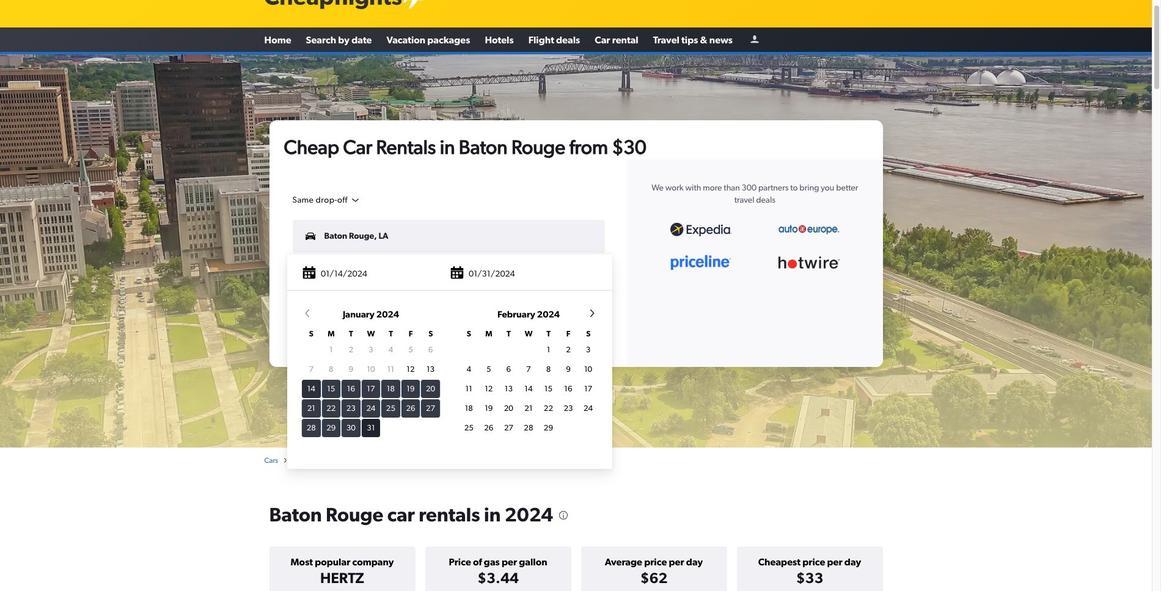 Task type: locate. For each thing, give the bounding box(es) containing it.
baton rouge image
[[0, 54, 1152, 448]]

None text field
[[292, 220, 605, 253], [292, 257, 607, 293], [292, 260, 605, 293], [292, 220, 605, 253], [292, 257, 607, 293], [292, 260, 605, 293]]

hotwire image
[[779, 256, 840, 269]]

end date calendar input use left and right arrow keys to change day. use up and down arrow keys to change week. tab
[[292, 307, 607, 463]]



Task type: vqa. For each thing, say whether or not it's contained in the screenshot.
end date calendar input use left and right arrow keys to change day. use up and down arrow keys to change week. tab
yes



Task type: describe. For each thing, give the bounding box(es) containing it.
autoeurope image
[[779, 225, 840, 235]]

expedia image
[[670, 223, 731, 236]]

Car drop-off location Same drop-off field
[[292, 195, 361, 206]]

priceline image
[[670, 255, 731, 270]]



